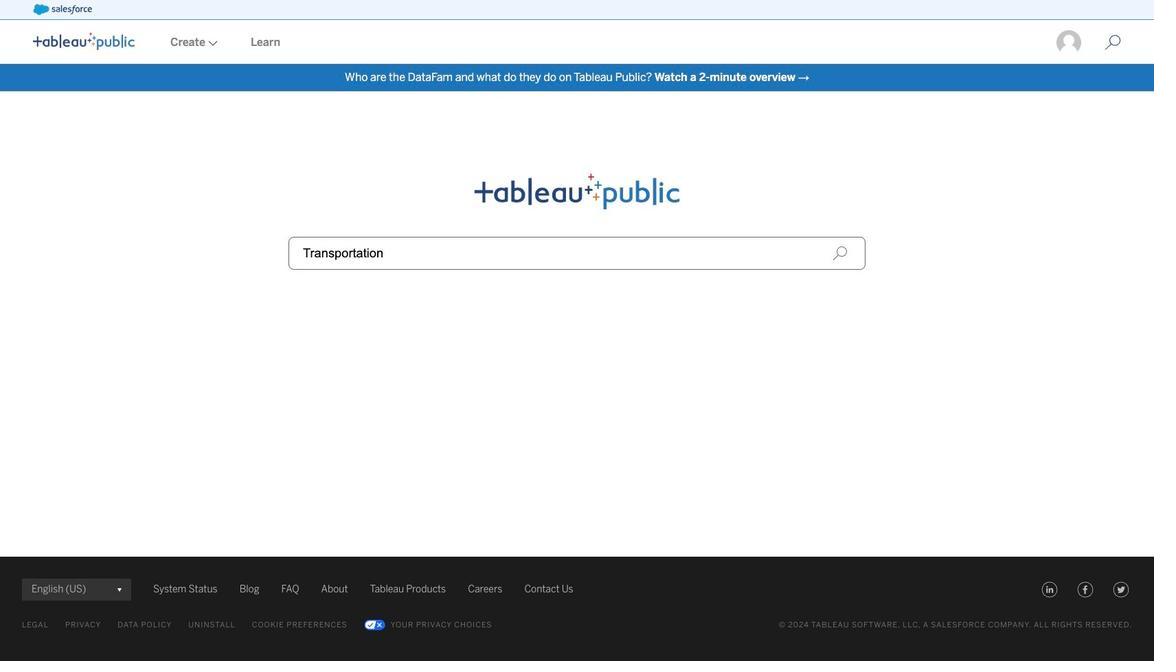 Task type: locate. For each thing, give the bounding box(es) containing it.
logo image
[[33, 32, 135, 50]]

create image
[[205, 41, 218, 46]]

salesforce logo image
[[33, 4, 92, 15]]

go to search image
[[1088, 34, 1138, 51]]



Task type: vqa. For each thing, say whether or not it's contained in the screenshot.
Add Favorite image
no



Task type: describe. For each thing, give the bounding box(es) containing it.
search image
[[833, 246, 848, 261]]

ruby.anderson5854 image
[[1055, 29, 1083, 56]]

selected language element
[[32, 579, 122, 601]]

Search input field
[[289, 237, 866, 270]]



